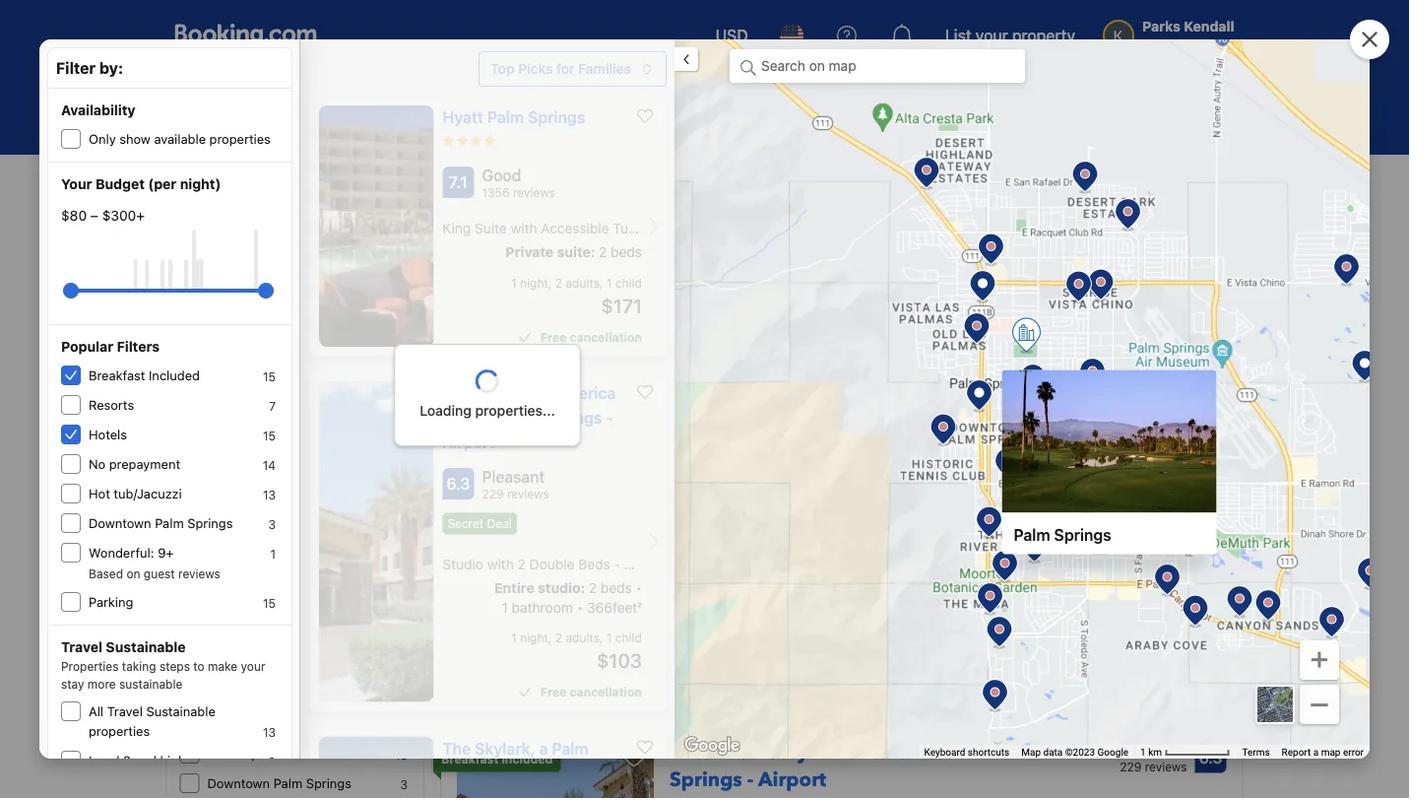 Task type: describe. For each thing, give the bounding box(es) containing it.
1 night , 2 adults , 1 child $103
[[512, 631, 642, 672]]

2 vertical spatial free cancellation
[[541, 685, 642, 699]]

king,
[[736, 616, 763, 630]]

reviews inside the review score 229 reviews
[[1145, 760, 1188, 774]]

1 vertical spatial downtown palm springs
[[207, 776, 352, 791]]

smoking
[[657, 555, 712, 572]]

filters,
[[605, 335, 655, 354]]

report a map error link
[[1282, 746, 1365, 758]]

$300+ for the top group
[[102, 207, 145, 224]]

0 vertical spatial downtown
[[670, 481, 731, 495]]

1 vertical spatial cancellation
[[735, 653, 807, 666]]

flight + hotel link
[[366, 67, 513, 110]]

0 vertical spatial america
[[314, 197, 360, 211]]

$80 – $300+ for the top group
[[61, 207, 145, 224]]

night) for bottommost group
[[299, 436, 340, 452]]

search results
[[550, 197, 630, 211]]

availability
[[61, 102, 136, 118]]

mon, dec 11 — tue, dec 12
[[588, 148, 770, 165]]

shortcuts
[[968, 746, 1010, 758]]

see availability link
[[1083, 606, 1227, 642]]

rated good element
[[482, 164, 642, 187]]

1 km
[[1141, 746, 1165, 758]]

0 horizontal spatial airport
[[443, 433, 495, 452]]

palm inside map view "dialog"
[[1014, 525, 1051, 544]]

$103
[[597, 649, 642, 672]]

: for $103
[[581, 579, 586, 595]]

1 vertical spatial 7
[[401, 659, 408, 673]]

0 vertical spatial popular filters
[[61, 338, 160, 355]]

access for king suite with accessible tub - disability access private suite : 2 beds
[[713, 220, 758, 236]]

0 vertical spatial tub/jacuzzi
[[114, 486, 182, 501]]

stays
[[203, 80, 238, 97]]

pleasant 229 reviews
[[482, 467, 550, 501]]

1 vertical spatial 13
[[263, 725, 276, 739]]

0 vertical spatial airport
[[830, 80, 874, 97]]

show inside button
[[252, 320, 287, 336]]

1 horizontal spatial map
[[960, 481, 985, 495]]

king suite with accessible tub - disability access
[[682, 579, 977, 592]]

map
[[1022, 746, 1041, 758]]

stays link
[[159, 67, 255, 110]]

1 vertical spatial america
[[554, 384, 616, 402]]

0 vertical spatial hot tub/jacuzzi
[[89, 486, 182, 501]]

no prepayment needed – pay at the property
[[705, 672, 964, 686]]

studio
[[538, 579, 581, 595]]

reviews for good 1,356 reviews
[[1145, 469, 1188, 483]]

0 horizontal spatial suites
[[443, 408, 489, 427]]

1 horizontal spatial 1 night , 2 adults , 1 child $171
[[1096, 551, 1227, 592]]

free inside private suite 2 beds (1 king, 1 sofa bed) free stay for your child
[[682, 634, 706, 648]]

, up see availability
[[1133, 551, 1137, 565]]

km
[[1149, 746, 1163, 758]]

7.1 for good 1,356 reviews
[[1202, 457, 1221, 475]]

1 inside studio with 2 double beds - non-smoking entire studio : 2 beds • 1 bathroom • 366feet²
[[502, 599, 508, 615]]

suite for king suite with accessible tub - disability access
[[712, 579, 742, 592]]

, down palm springs: 5 properties found
[[600, 276, 603, 290]]

palm springs inside map view "dialog"
[[1014, 525, 1112, 544]]

loading properties...
[[420, 402, 555, 419]]

wonderful:
[[89, 545, 154, 560]]

score
[[1147, 741, 1188, 759]]

2 vertical spatial airport
[[759, 766, 827, 793]]

wonderful: 9+
[[89, 545, 174, 560]]

0 horizontal spatial •
[[577, 599, 583, 615]]

only show available properties
[[89, 132, 271, 146]]

1356
[[482, 185, 510, 199]]

your results include condo hotels – show hotels only
[[449, 388, 786, 404]]

1 vertical spatial hyatt palm springs
[[670, 447, 851, 474]]

group
[[808, 553, 841, 567]]

tub for king suite with accessible tub - disability access private suite : 2 beds
[[613, 220, 637, 236]]

0 horizontal spatial prepayment
[[109, 457, 180, 471]]

0 vertical spatial hyatt
[[443, 108, 484, 127]]

beds inside private suite 2 beds (1 king, 1 sofa bed) free stay for your child
[[692, 616, 720, 630]]

accessible for king suite with accessible tub - disability access private suite : 2 beds
[[541, 220, 610, 236]]

results for your
[[482, 388, 525, 404]]

map inside "dialog"
[[1322, 746, 1341, 758]]

terms
[[1243, 746, 1271, 758]]

keyboard shortcuts button
[[925, 745, 1010, 759]]

all travel sustainable properties
[[89, 704, 216, 738]]

the
[[895, 672, 913, 686]]

pay
[[857, 672, 877, 686]]

2 inside private suite 2 beds (1 king, 1 sofa bed) free stay for your child
[[682, 616, 689, 630]]

google image
[[680, 733, 745, 759]]

Search on map search field
[[730, 49, 1026, 83]]

1 vertical spatial group
[[190, 535, 398, 567]]

, down bathroom
[[549, 631, 552, 645]]

1 horizontal spatial no prepayment
[[207, 717, 299, 732]]

99%
[[659, 335, 696, 354]]

the skylark, a palm springs hotel link
[[308, 725, 667, 798]]

child inside private suite 2 beds (1 king, 1 sofa bed) free stay for your child
[[783, 634, 810, 648]]

366feet²
[[587, 599, 642, 615]]

attractions link
[[651, 67, 782, 110]]

filter by:
[[56, 59, 123, 77]]

(per for the top group
[[148, 176, 177, 192]]

free down (1
[[705, 653, 732, 666]]

1 horizontal spatial tub/jacuzzi
[[232, 746, 301, 761]]

1,356
[[1112, 469, 1142, 483]]

for inside private suite 2 beds (1 king, 1 sofa bed) free stay for your child
[[736, 634, 752, 648]]

0 vertical spatial breakfast
[[89, 368, 145, 383]]

with inside studio with 2 double beds - non-smoking entire studio : 2 beds • 1 bathroom • 366feet²
[[487, 555, 514, 572]]

2 vertical spatial 13
[[395, 748, 408, 762]]

1 horizontal spatial 14
[[395, 718, 408, 732]]

1 horizontal spatial stay
[[767, 738, 809, 765]]

review score 229 reviews
[[1091, 741, 1188, 774]]

1 horizontal spatial 3
[[401, 777, 408, 791]]

2 vertical spatial downtown
[[207, 776, 270, 791]]

a inside "dialog"
[[1314, 746, 1319, 758]]

unavailable
[[856, 335, 943, 354]]

1 horizontal spatial breakfast
[[207, 628, 264, 643]]

travel inside all travel sustainable properties
[[107, 704, 143, 719]]

free down 1 night , 2 adults , 1 child $103
[[541, 685, 567, 699]]

(1
[[723, 616, 733, 630]]

booking.com image
[[175, 24, 317, 47]]

1 horizontal spatial popular
[[180, 599, 232, 615]]

studio with 2 double beds - non-smoking entire studio : 2 beds • 1 bathroom • 366feet²
[[443, 555, 712, 615]]

2 up see availability
[[1140, 551, 1147, 565]]

bed)
[[803, 616, 828, 630]]

non-
[[625, 555, 657, 572]]

0 vertical spatial free cancellation
[[541, 330, 642, 344]]

1 horizontal spatial no
[[207, 717, 224, 732]]

0 horizontal spatial of
[[299, 197, 311, 211]]

free up include on the left of the page
[[541, 330, 567, 344]]

search for search results
[[550, 197, 589, 211]]

king suite with accessible tub - disability access private suite : 2 beds
[[443, 220, 758, 260]]

pleasant
[[482, 467, 545, 486]]

loading
[[420, 402, 472, 419]]

0 vertical spatial $171
[[601, 294, 642, 317]]

1 horizontal spatial extended stay america suites - palm springs - airport
[[670, 738, 1018, 793]]

0 vertical spatial resorts
[[89, 398, 134, 412]]

+ inside flight + hotel "link"
[[450, 80, 458, 97]]

1 vertical spatial popular filters
[[180, 599, 278, 615]]

+ link
[[1301, 638, 1340, 680]]

1 vertical spatial of
[[699, 335, 715, 354]]

sustainable for travel sustainable level 1
[[763, 524, 828, 537]]

1 inside map view "dialog"
[[1141, 746, 1147, 758]]

1 vertical spatial level
[[89, 753, 120, 768]]

your left filters,
[[567, 335, 601, 354]]

0 vertical spatial hot
[[89, 486, 110, 501]]

0 vertical spatial palm springs
[[456, 197, 529, 211]]

available
[[154, 132, 206, 146]]

found
[[698, 230, 755, 257]]

tub for king suite with accessible tub - disability access
[[842, 579, 864, 592]]

travel for travel sustainable properties taking steps to make your stay more sustainable
[[61, 639, 102, 655]]

0 vertical spatial hyatt palm springs
[[443, 108, 586, 127]]

private suite 2 beds (1 king, 1 sofa bed) free stay for your child
[[682, 598, 828, 648]]

: for $171
[[591, 244, 596, 260]]

skylark,
[[475, 739, 536, 757]]

0 horizontal spatial 3
[[268, 517, 276, 531]]

disability for king suite with accessible tub - disability access
[[876, 579, 932, 592]]

king for king suite with accessible tub - disability access private suite : 2 beds
[[443, 220, 471, 236]]

child down palm springs: 5 properties found
[[616, 276, 642, 290]]

suite for king suite with accessible tub - disability access private suite : 2 beds
[[475, 220, 507, 236]]

0 horizontal spatial extended
[[443, 384, 513, 402]]

1 vertical spatial night
[[1105, 551, 1133, 565]]

recommended
[[675, 553, 758, 567]]

1 vertical spatial hyatt
[[670, 447, 721, 474]]

map region
[[500, 0, 1410, 798]]

—
[[674, 148, 686, 165]]

stay inside private suite 2 beds (1 king, 1 sofa bed) free stay for your child
[[710, 634, 733, 648]]

0 vertical spatial to
[[772, 335, 788, 354]]

private inside private suite 2 beds (1 king, 1 sofa bed) free stay for your child
[[682, 598, 720, 612]]

0 horizontal spatial included
[[149, 368, 200, 383]]

places
[[719, 335, 769, 354]]

your down travel sustainable level 1
[[781, 553, 805, 567]]

0 horizontal spatial stay
[[517, 384, 550, 402]]

6.3 for review score
[[1200, 748, 1223, 766]]

0 vertical spatial downtown palm springs
[[89, 516, 233, 531]]

2 horizontal spatial america
[[813, 738, 892, 765]]

0 vertical spatial level
[[831, 524, 860, 537]]

+ inside map view "dialog"
[[1310, 638, 1330, 676]]

reviews for pleasant 229 reviews
[[507, 487, 550, 501]]

show hotels only link
[[676, 388, 786, 404]]

data
[[1044, 746, 1063, 758]]

to inside travel sustainable properties taking steps to make your stay more sustainable
[[193, 659, 205, 673]]

scored 7.1 element for good 1356 reviews
[[443, 167, 474, 198]]

terms link
[[1243, 746, 1271, 758]]

, up availability
[[1185, 551, 1188, 565]]

property inside "link"
[[1013, 26, 1076, 45]]

0 vertical spatial group
[[71, 275, 266, 306]]

2 horizontal spatial prepayment
[[725, 672, 797, 686]]

beds
[[579, 555, 611, 572]]

0 horizontal spatial 7
[[269, 399, 276, 413]]

make
[[208, 659, 238, 673]]

double
[[530, 555, 575, 572]]

2 · from the left
[[992, 148, 996, 165]]

1 vertical spatial included
[[267, 628, 319, 643]]

$80 for bottommost group
[[180, 467, 206, 484]]

access for king suite with accessible tub - disability access
[[935, 579, 977, 592]]

2 down springs:
[[555, 276, 563, 290]]

map inside button
[[311, 320, 339, 336]]

map view dialog
[[500, 0, 1410, 798]]

springs:
[[492, 230, 571, 257]]

0 vertical spatial 14
[[263, 458, 276, 472]]

- inside studio with 2 double beds - non-smoking entire studio : 2 beds • 1 bathroom • 366feet²
[[614, 555, 621, 572]]

0 vertical spatial no
[[89, 457, 106, 471]]

, down springs:
[[549, 276, 552, 290]]

studio
[[443, 555, 484, 572]]

show
[[119, 132, 151, 146]]

2 up entire
[[518, 555, 526, 572]]

2 inside button
[[883, 148, 892, 165]]

1 horizontal spatial prepayment
[[228, 717, 299, 732]]

travel sustainable level 1
[[726, 524, 869, 537]]

budget for bottommost group
[[214, 436, 263, 452]]

2 left and on the bottom left
[[123, 753, 131, 768]]

search button
[[1134, 130, 1243, 183]]

recommended for your group
[[675, 553, 841, 567]]

palm inside the skylark, a palm springs hotel
[[552, 739, 589, 757]]

include
[[528, 388, 574, 404]]

report
[[1282, 746, 1312, 758]]

0 horizontal spatial filters
[[117, 338, 160, 355]]

1 inside private suite 2 beds (1 king, 1 sofa bed) free stay for your child
[[767, 616, 772, 630]]

1 horizontal spatial for
[[762, 553, 777, 567]]

0 vertical spatial cancellation
[[570, 330, 642, 344]]

entire
[[495, 579, 535, 595]]

adults up availability
[[1151, 551, 1185, 565]]

0 horizontal spatial downtown
[[89, 516, 151, 531]]

palm springs link
[[456, 195, 529, 213]]

1 vertical spatial show
[[676, 388, 712, 404]]

bathroom
[[512, 599, 573, 615]]

0 vertical spatial 13
[[263, 488, 276, 501]]

2 horizontal spatial show
[[908, 481, 939, 495]]

travel sustainable properties taking steps to make your stay more sustainable
[[61, 639, 266, 691]]

availability
[[1123, 616, 1192, 632]]

needed
[[800, 672, 844, 686]]

0 horizontal spatial popular
[[61, 338, 113, 355]]

child inside button
[[957, 148, 989, 165]]

hotel inside "link"
[[462, 80, 496, 97]]

1 hotels from the left
[[622, 388, 660, 404]]

1 vertical spatial property
[[916, 672, 964, 686]]

+ _
[[1310, 638, 1330, 709]]



Task type: locate. For each thing, give the bounding box(es) containing it.
+ right flight
[[450, 80, 458, 97]]

0 horizontal spatial 7.1
[[449, 173, 468, 192]]

hot tub/jacuzzi up 'wonderful: 9+'
[[89, 486, 182, 501]]

$80 – $300+ for bottommost group
[[180, 467, 264, 484]]

springs inside map view "dialog"
[[1055, 525, 1112, 544]]

car rentals
[[561, 80, 630, 97]]

$171 up filters,
[[601, 294, 642, 317]]

accessible down group
[[774, 579, 839, 592]]

group
[[71, 275, 266, 306], [190, 535, 398, 567]]

©2023
[[1066, 746, 1096, 758]]

budget for the top group
[[96, 176, 145, 192]]

palm
[[488, 108, 524, 127], [456, 197, 483, 211], [440, 230, 487, 257], [504, 408, 541, 427], [726, 447, 773, 474], [734, 481, 763, 495], [818, 481, 846, 495], [155, 516, 184, 531], [1014, 525, 1051, 544], [971, 738, 1018, 765], [552, 739, 589, 757], [274, 776, 303, 791]]

1 horizontal spatial downtown
[[207, 776, 270, 791]]

0 vertical spatial travel
[[726, 524, 760, 537]]

guest
[[144, 567, 175, 580]]

no down hotels
[[89, 457, 106, 471]]

sustainable inside all travel sustainable properties
[[146, 704, 216, 719]]

with for king suite with accessible tub - disability access private suite : 2 beds
[[511, 220, 538, 236]]

are
[[828, 335, 853, 354]]

1 vertical spatial access
[[935, 579, 977, 592]]

0 vertical spatial disability
[[651, 220, 709, 236]]

properties
[[209, 132, 271, 146], [594, 230, 693, 257], [89, 724, 150, 738]]

mon, dec 11 button
[[580, 139, 674, 174]]

scored 6.3 element left pleasant
[[443, 468, 474, 500]]

room
[[1010, 148, 1044, 165]]

(per for bottommost group
[[267, 436, 295, 452]]

rentals
[[587, 80, 630, 97]]

0 horizontal spatial hotels
[[622, 388, 660, 404]]

reviews inside pleasant 229 reviews
[[507, 487, 550, 501]]

adults inside 1 night , 2 adults , 1 child $103
[[566, 631, 600, 645]]

disability inside king suite with accessible tub - disability access private suite : 2 beds
[[651, 220, 709, 236]]

see
[[1095, 616, 1119, 632]]

popular filters up hotels
[[61, 338, 160, 355]]

_ link
[[1301, 672, 1340, 724]]

your inside travel sustainable properties taking steps to make your stay more sustainable
[[241, 659, 266, 673]]

hot down hotels
[[89, 486, 110, 501]]

extended stay america suites - palm springs - airport
[[443, 384, 616, 452], [670, 738, 1018, 793]]

scored 7.1 element left 1356
[[443, 167, 474, 198]]

scored 6.3 element
[[443, 468, 474, 500], [1196, 741, 1227, 773]]

6.3 for pleasant
[[447, 474, 470, 493]]

stay inside travel sustainable properties taking steps to make your stay more sustainable
[[61, 677, 84, 691]]

hotels left only
[[715, 388, 755, 404]]

1 horizontal spatial 229
[[1120, 760, 1142, 774]]

property right list
[[1013, 26, 1076, 45]]

a right skylark,
[[539, 739, 548, 757]]

properties inside all travel sustainable properties
[[89, 724, 150, 738]]

reviews inside good 1,356 reviews
[[1145, 469, 1188, 483]]

229 inside pleasant 229 reviews
[[482, 487, 504, 501]]

popular down "based on guest reviews" at the left of the page
[[180, 599, 232, 615]]

attractions
[[696, 80, 765, 97]]

breakfast included up hotels
[[89, 368, 200, 383]]

extended stay america suites - palm springs - airport up pleasant
[[443, 384, 616, 452]]

2 vertical spatial cancellation
[[570, 685, 642, 699]]

2 vertical spatial beds
[[692, 616, 720, 630]]

2 horizontal spatial your
[[449, 388, 478, 404]]

springs,
[[766, 481, 814, 495]]

0 horizontal spatial $300+
[[102, 207, 145, 224]]

disability for king suite with accessible tub - disability access private suite : 2 beds
[[651, 220, 709, 236]]

prepayment down private suite 2 beds (1 king, 1 sofa bed) free stay for your child
[[725, 672, 797, 686]]

your for bottommost group
[[180, 436, 211, 452]]

229 down pleasant
[[482, 487, 504, 501]]

results up king suite with accessible tub - disability access private suite : 2 beds
[[592, 197, 630, 211]]

suite down the search results
[[557, 244, 591, 260]]

2 horizontal spatial stay
[[792, 335, 824, 354]]

with up entire
[[487, 555, 514, 572]]

1 vertical spatial scored 7.1 element
[[1196, 450, 1227, 482]]

1 vertical spatial 6.3
[[1200, 748, 1223, 766]]

accessible inside king suite with accessible tub - disability access link
[[774, 579, 839, 592]]

reviews inside 'good 1356 reviews'
[[513, 185, 555, 199]]

resorts up hotels
[[89, 398, 134, 412]]

scored 6.3 element for review score
[[1196, 741, 1227, 773]]

hyatt palm springs image
[[457, 447, 654, 644]]

0 vertical spatial breakfast included
[[89, 368, 200, 383]]

hotel down skylark,
[[504, 763, 544, 782]]

scored 7.1 element for good 1,356 reviews
[[1196, 450, 1227, 482]]

good 1356 reviews
[[482, 166, 555, 199]]

king for king suite with accessible tub - disability access
[[682, 579, 709, 592]]

springs
[[528, 108, 586, 127], [486, 197, 529, 211], [545, 408, 602, 427], [778, 447, 851, 474], [849, 481, 894, 495], [187, 516, 233, 531], [1055, 525, 1112, 544], [443, 763, 500, 782], [670, 766, 743, 793], [306, 776, 352, 791]]

disability up the
[[876, 579, 932, 592]]

taxis
[[878, 80, 908, 97]]

downtown palm springs down 9
[[207, 776, 352, 791]]

1 dec from the left
[[624, 148, 650, 165]]

hotels
[[89, 427, 127, 442]]

2 horizontal spatial breakfast
[[441, 752, 499, 766]]

reviews
[[513, 185, 555, 199], [1145, 469, 1188, 483], [507, 487, 550, 501], [178, 567, 221, 580], [1145, 760, 1188, 774]]

popular up hotels
[[61, 338, 113, 355]]

• down studio
[[577, 599, 583, 615]]

your right hotels
[[180, 436, 211, 452]]

1 vertical spatial stay
[[767, 738, 809, 765]]

suites left shortcuts
[[897, 738, 955, 765]]

beds left (1
[[692, 616, 720, 630]]

a right report
[[1314, 746, 1319, 758]]

night up see in the bottom of the page
[[1105, 551, 1133, 565]]

beds inside studio with 2 double beds - non-smoking entire studio : 2 beds • 1 bathroom • 366feet²
[[601, 579, 632, 595]]

accessible for king suite with accessible tub - disability access
[[774, 579, 839, 592]]

- inside king suite with accessible tub - disability access private suite : 2 beds
[[641, 220, 647, 236]]

review score element
[[1091, 738, 1188, 762]]

1 vertical spatial •
[[577, 599, 583, 615]]

: inside king suite with accessible tub - disability access private suite : 2 beds
[[591, 244, 596, 260]]

your right list
[[976, 26, 1009, 45]]

travel right "all"
[[107, 704, 143, 719]]

1 horizontal spatial hot tub/jacuzzi
[[207, 746, 301, 761]]

0 vertical spatial results
[[592, 197, 630, 211]]

1 horizontal spatial a
[[1314, 746, 1319, 758]]

2 dec from the left
[[726, 148, 751, 165]]

adults inside button
[[895, 148, 936, 165]]

reviews down score
[[1145, 760, 1188, 774]]

to right places
[[772, 335, 788, 354]]

king down palm springs link at the top of page
[[443, 220, 471, 236]]

with down palm springs link at the top of page
[[511, 220, 538, 236]]

beds for $103
[[601, 579, 632, 595]]

0 horizontal spatial night)
[[180, 176, 221, 192]]

airport taxis
[[830, 80, 908, 97]]

hotel right flight
[[462, 80, 496, 97]]

stay left condo
[[517, 384, 550, 402]]

1 vertical spatial disability
[[876, 579, 932, 592]]

1 vertical spatial suite
[[724, 598, 751, 612]]

1 horizontal spatial good
[[1148, 450, 1188, 468]]

0 horizontal spatial breakfast
[[89, 368, 145, 383]]

2 left (1
[[682, 616, 689, 630]]

dec left 12 at the top of the page
[[726, 148, 751, 165]]

0 vertical spatial extended
[[443, 384, 513, 402]]

1 horizontal spatial resorts
[[207, 658, 253, 672]]

a
[[539, 739, 548, 757], [1314, 746, 1319, 758]]

private left the 5
[[506, 244, 554, 260]]

properties for sustainable
[[89, 724, 150, 738]]

0 horizontal spatial 229
[[482, 487, 504, 501]]

tub inside king suite with accessible tub - disability access private suite : 2 beds
[[613, 220, 637, 236]]

springs inside the skylark, a palm springs hotel
[[443, 763, 500, 782]]

229 inside the review score 229 reviews
[[1120, 760, 1142, 774]]

7.1 for good 1356 reviews
[[449, 173, 468, 192]]

1 vertical spatial $80 – $300+
[[180, 467, 264, 484]]

9+
[[158, 545, 174, 560]]

0 horizontal spatial suite
[[475, 220, 507, 236]]

more
[[88, 677, 116, 691]]

on
[[291, 320, 307, 336], [544, 335, 563, 354], [947, 335, 966, 354], [942, 481, 957, 495], [126, 567, 140, 580]]

good for good 1356 reviews
[[482, 166, 522, 185]]

3
[[268, 517, 276, 531], [401, 777, 408, 791]]

sustainable inside travel sustainable properties taking steps to make your stay more sustainable
[[106, 639, 186, 655]]

stay down properties
[[61, 677, 84, 691]]

extended stay america suites - palm springs - airport link
[[670, 730, 1018, 793]]

no up google image
[[705, 672, 722, 686]]

1 horizontal spatial filters
[[236, 599, 278, 615]]

2 right the 5
[[599, 244, 607, 260]]

no prepayment up 9
[[207, 717, 299, 732]]

hyatt down flight + hotel
[[443, 108, 484, 127]]

1 horizontal spatial king
[[682, 579, 709, 592]]

child inside 1 night , 2 adults , 1 child $103
[[616, 631, 642, 645]]

travel for travel sustainable level 1
[[726, 524, 760, 537]]

2
[[883, 148, 892, 165], [599, 244, 607, 260], [555, 276, 563, 290], [1140, 551, 1147, 565], [518, 555, 526, 572], [589, 579, 597, 595], [682, 616, 689, 630], [555, 631, 563, 645], [123, 753, 131, 768]]

hyatt
[[443, 108, 484, 127], [670, 447, 721, 474]]

0 horizontal spatial access
[[713, 220, 758, 236]]

1 vertical spatial (per
[[267, 436, 295, 452]]

hyatt palm springs up "downtown palm springs, palm springs"
[[670, 447, 851, 474]]

0 vertical spatial +
[[450, 80, 458, 97]]

extended
[[443, 384, 513, 402], [670, 738, 763, 765]]

tub/jacuzzi right higher
[[232, 746, 301, 761]]

good for good 1,356 reviews
[[1148, 450, 1188, 468]]

1 horizontal spatial extended
[[670, 738, 763, 765]]

scored 6.3 element for pleasant
[[443, 468, 474, 500]]

with inside king suite with accessible tub - disability access private suite : 2 beds
[[511, 220, 538, 236]]

0 vertical spatial extended stay america suites - palm springs - airport
[[443, 384, 616, 452]]

cancellation
[[570, 330, 642, 344], [735, 653, 807, 666], [570, 685, 642, 699]]

sustainable up taking
[[106, 639, 186, 655]]

your down only
[[61, 176, 92, 192]]

1 vertical spatial no
[[705, 672, 722, 686]]

level
[[831, 524, 860, 537], [89, 753, 120, 768]]

your budget (per night) for bottommost group
[[180, 436, 340, 452]]

sustainable for travel sustainable properties taking steps to make your stay more sustainable
[[106, 639, 186, 655]]

0 horizontal spatial hyatt palm springs
[[443, 108, 586, 127]]

night) for the top group
[[180, 176, 221, 192]]

0 vertical spatial hotel
[[462, 80, 496, 97]]

1 vertical spatial properties
[[594, 230, 693, 257]]

scored 6.3 element right score
[[1196, 741, 1227, 773]]

level left and on the bottom left
[[89, 753, 120, 768]]

travel inside travel sustainable properties taking steps to make your stay more sustainable
[[61, 639, 102, 655]]

cancellation down private suite 2 beds (1 king, 1 sofa bed) free stay for your child
[[735, 653, 807, 666]]

suite inside king suite with accessible tub - disability access private suite : 2 beds
[[557, 244, 591, 260]]

reviews down pleasant
[[507, 487, 550, 501]]

1 vertical spatial tub
[[842, 579, 864, 592]]

all
[[89, 704, 104, 719]]

the
[[443, 739, 471, 757]]

included
[[149, 368, 200, 383], [267, 628, 319, 643]]

0 horizontal spatial stay
[[61, 677, 84, 691]]

show
[[252, 320, 287, 336], [676, 388, 712, 404], [908, 481, 939, 495]]

search for search
[[1157, 145, 1219, 168]]

reviews right the guest
[[178, 567, 221, 580]]

your right make
[[241, 659, 266, 673]]

2 hotels from the left
[[715, 388, 755, 404]]

0 vertical spatial 7
[[269, 399, 276, 413]]

access inside king suite with accessible tub - disability access private suite : 2 beds
[[713, 220, 758, 236]]

1 vertical spatial good
[[1148, 450, 1188, 468]]

based on your filters, 99% of places to stay are unavailable on our site.
[[493, 335, 1032, 354]]

beds inside king suite with accessible tub - disability access private suite : 2 beds
[[611, 244, 642, 260]]

1 horizontal spatial disability
[[876, 579, 932, 592]]

1 night , 2 adults , 1 child $171 down the 5
[[512, 276, 642, 317]]

good inside 'good 1356 reviews'
[[482, 166, 522, 185]]

night)
[[180, 176, 221, 192], [299, 436, 340, 452]]

1 horizontal spatial airport
[[759, 766, 827, 793]]

properties for 5
[[594, 230, 693, 257]]

0 vertical spatial $80 – $300+
[[61, 207, 145, 224]]

your inside "link"
[[976, 26, 1009, 45]]

1 vertical spatial prepayment
[[725, 672, 797, 686]]

0 vertical spatial 229
[[482, 487, 504, 501]]

beds for $171
[[611, 244, 642, 260]]

popular filters up make
[[180, 599, 278, 615]]

flights link
[[259, 67, 363, 110]]

suite inside king suite with accessible tub - disability access private suite : 2 beds
[[475, 220, 507, 236]]

for
[[762, 553, 777, 567], [736, 634, 752, 648]]

2 inside 1 night , 2 adults , 1 child $103
[[555, 631, 563, 645]]

$80
[[61, 207, 87, 224], [180, 467, 206, 484]]

1 vertical spatial 14
[[395, 718, 408, 732]]

filters
[[117, 338, 160, 355], [236, 599, 278, 615]]

downtown palm springs up 9+
[[89, 516, 233, 531]]

0 vertical spatial $300+
[[102, 207, 145, 224]]

report a map error
[[1282, 746, 1365, 758]]

list your property link
[[934, 12, 1088, 59]]

2 down beds
[[589, 579, 597, 595]]

cancellation down the "$103"
[[570, 685, 642, 699]]

7.1 left 1356
[[449, 173, 468, 192]]

6.3 right score
[[1200, 748, 1223, 766]]

night for king suite with accessible tub - disability access private suite : 2 beds
[[520, 276, 549, 290]]

1 horizontal spatial america
[[554, 384, 616, 402]]

free cancellation up condo
[[541, 330, 642, 344]]

hot
[[89, 486, 110, 501], [207, 746, 229, 761]]

night inside 1 night , 2 adults , 1 child $103
[[520, 631, 549, 645]]

night down bathroom
[[520, 631, 549, 645]]

no down make
[[207, 717, 224, 732]]

1 vertical spatial breakfast included
[[207, 628, 319, 643]]

suite up (1
[[724, 598, 751, 612]]

0 horizontal spatial (per
[[148, 176, 177, 192]]

airport taxis link
[[786, 67, 925, 110]]

breakfast included
[[89, 368, 200, 383], [207, 628, 319, 643]]

adults down the 5
[[566, 276, 600, 290]]

hyatt down show hotels only link
[[670, 447, 721, 474]]

1 horizontal spatial stay
[[710, 634, 733, 648]]

popular filters
[[61, 338, 160, 355], [180, 599, 278, 615]]

with down recommended for your group
[[746, 579, 771, 592]]

: inside studio with 2 double beds - non-smoking entire studio : 2 beds • 1 bathroom • 366feet²
[[581, 579, 586, 595]]

1 horizontal spatial show on map
[[908, 481, 985, 495]]

good inside good 1,356 reviews
[[1148, 450, 1188, 468]]

tub
[[613, 220, 637, 236], [842, 579, 864, 592]]

with for king suite with accessible tub - disability access
[[746, 579, 771, 592]]

condo
[[578, 388, 618, 404]]

child up the "$103"
[[616, 631, 642, 645]]

at
[[881, 672, 891, 686]]

based for based on your filters, 99% of places to stay are unavailable on our site.
[[493, 335, 540, 354]]

on inside button
[[291, 320, 307, 336]]

king inside king suite with accessible tub - disability access private suite : 2 beds
[[443, 220, 471, 236]]

property right the
[[916, 672, 964, 686]]

1 vertical spatial budget
[[214, 436, 263, 452]]

child up "see availability" link at the bottom of page
[[1200, 551, 1227, 565]]

:
[[591, 244, 596, 260], [581, 579, 586, 595]]

sofa
[[776, 616, 799, 630]]

suite inside private suite 2 beds (1 king, 1 sofa bed) free stay for your child
[[724, 598, 751, 612]]

$300+ for bottommost group
[[221, 467, 264, 484]]

1 vertical spatial $80
[[180, 467, 206, 484]]

2 horizontal spatial downtown
[[670, 481, 731, 495]]

properties for available
[[209, 132, 271, 146]]

america right states
[[314, 197, 360, 211]]

0 horizontal spatial accessible
[[541, 220, 610, 236]]

0 vertical spatial night)
[[180, 176, 221, 192]]

king
[[443, 220, 471, 236], [682, 579, 709, 592]]

0 vertical spatial 1 night , 2 adults , 1 child $171
[[512, 276, 642, 317]]

1
[[947, 148, 954, 165], [1000, 148, 1006, 165], [512, 276, 517, 290], [607, 276, 612, 290], [863, 524, 869, 537], [270, 547, 276, 561], [1096, 551, 1102, 565], [1192, 551, 1197, 565], [502, 599, 508, 615], [767, 616, 772, 630], [512, 631, 517, 645], [607, 631, 612, 645], [1141, 746, 1147, 758]]

, up the "$103"
[[600, 631, 603, 645]]

adults up the "$103"
[[566, 631, 600, 645]]

progress bar
[[475, 368, 501, 394]]

only
[[759, 388, 786, 404]]

0 horizontal spatial 6.3
[[447, 474, 470, 493]]

2 inside king suite with accessible tub - disability access private suite : 2 beds
[[599, 244, 607, 260]]

reviews for good 1356 reviews
[[513, 185, 555, 199]]

0 vertical spatial included
[[149, 368, 200, 383]]

your budget (per night)
[[61, 176, 221, 192], [180, 436, 340, 452]]

1 horizontal spatial hyatt palm springs
[[670, 447, 851, 474]]

search inside "search" button
[[1157, 145, 1219, 168]]

1 vertical spatial free cancellation
[[705, 653, 807, 666]]

stay for to
[[792, 335, 824, 354]]

sustainable up group
[[763, 524, 828, 537]]

rated pleasant element
[[482, 465, 642, 489]]

stay left are
[[792, 335, 824, 354]]

based down the wonderful:
[[89, 567, 123, 580]]

california
[[381, 197, 434, 211]]

0 horizontal spatial popular filters
[[61, 338, 160, 355]]

with
[[511, 220, 538, 236], [487, 555, 514, 572], [746, 579, 771, 592]]

your budget (per night) for the top group
[[61, 176, 221, 192]]

2 vertical spatial america
[[813, 738, 892, 765]]

based for based on guest reviews
[[89, 567, 123, 580]]

$80 for the top group
[[61, 207, 87, 224]]

7.1
[[449, 173, 468, 192], [1202, 457, 1221, 475]]

travel
[[726, 524, 760, 537], [61, 639, 102, 655], [107, 704, 143, 719]]

0 vertical spatial your budget (per night)
[[61, 176, 221, 192]]

1 · from the left
[[939, 148, 943, 165]]

higher
[[160, 753, 198, 768]]

list your property
[[946, 26, 1076, 45]]

of
[[299, 197, 311, 211], [699, 335, 715, 354]]

1 vertical spatial suites
[[897, 738, 955, 765]]

+
[[450, 80, 458, 97], [1310, 638, 1330, 676]]

: right the 5
[[591, 244, 596, 260]]

palm springs down 1,356 on the bottom of page
[[1014, 525, 1112, 544]]

disability inside king suite with accessible tub - disability access link
[[876, 579, 932, 592]]

1 horizontal spatial properties
[[209, 132, 271, 146]]

0 horizontal spatial scored 7.1 element
[[443, 167, 474, 198]]

and
[[134, 753, 157, 768]]

results for search
[[592, 197, 630, 211]]

free cancellation down the "$103"
[[541, 685, 642, 699]]

your left include on the left of the page
[[449, 388, 478, 404]]

king down smoking
[[682, 579, 709, 592]]

1 horizontal spatial (per
[[267, 436, 295, 452]]

1 vertical spatial hot tub/jacuzzi
[[207, 746, 301, 761]]

your inside private suite 2 beds (1 king, 1 sofa bed) free stay for your child
[[755, 634, 780, 648]]

1 horizontal spatial $171
[[1186, 569, 1227, 592]]

show on map
[[252, 320, 339, 336], [908, 481, 985, 495]]

good element
[[1112, 447, 1188, 471]]

results
[[592, 197, 630, 211], [482, 388, 525, 404]]

private down smoking
[[682, 598, 720, 612]]

for down king,
[[736, 634, 752, 648]]

stay for your
[[61, 677, 84, 691]]

private inside king suite with accessible tub - disability access private suite : 2 beds
[[506, 244, 554, 260]]

0 vertical spatial show on map
[[252, 320, 339, 336]]

flight
[[411, 80, 446, 97]]

downtown up the wonderful:
[[89, 516, 151, 531]]

0 vertical spatial tub
[[613, 220, 637, 236]]

included
[[502, 752, 553, 766]]

google
[[1098, 746, 1129, 758]]

scored 7.1 element
[[443, 167, 474, 198], [1196, 450, 1227, 482]]

show on map inside button
[[252, 320, 339, 336]]

tue,
[[694, 148, 722, 165]]

child down sofa
[[783, 634, 810, 648]]

0 vertical spatial no prepayment
[[89, 457, 180, 471]]

of right states
[[299, 197, 311, 211]]

2 vertical spatial breakfast
[[441, 752, 499, 766]]

accessible inside king suite with accessible tub - disability access private suite : 2 beds
[[541, 220, 610, 236]]

hot right higher
[[207, 746, 229, 761]]

hotel inside the skylark, a palm springs hotel
[[504, 763, 544, 782]]

search results updated. palm springs: 5 properties found. applied filters: breakfast included, hotels, free cancellation, 1 or more bathroom. element
[[440, 230, 1244, 257]]

0 vertical spatial based
[[493, 335, 540, 354]]

properties...
[[475, 402, 555, 419]]

night for studio with 2 double beds - non-smoking entire studio : 2 beds • 1 bathroom • 366feet²
[[520, 631, 549, 645]]

a inside the skylark, a palm springs hotel
[[539, 739, 548, 757]]

king inside king suite with accessible tub - disability access link
[[682, 579, 709, 592]]

15
[[263, 369, 276, 383], [263, 429, 276, 442], [263, 596, 276, 610], [395, 630, 408, 643], [395, 689, 408, 702]]

search
[[1157, 145, 1219, 168], [550, 197, 589, 211]]

your for the top group
[[61, 176, 92, 192]]

1 horizontal spatial •
[[636, 579, 642, 595]]

1 vertical spatial airport
[[443, 433, 495, 452]]

_
[[1312, 672, 1329, 709]]

prepayment up 9
[[228, 717, 299, 732]]

car rentals link
[[517, 67, 647, 110]]

1 night , 2 adults , 1 child $171 up availability
[[1096, 551, 1227, 592]]

sustainable
[[119, 677, 183, 691]]

1 vertical spatial hot
[[207, 746, 229, 761]]

0 horizontal spatial scored 6.3 element
[[443, 468, 474, 500]]

5
[[576, 230, 589, 257]]

1 vertical spatial your
[[449, 388, 478, 404]]

$80 – $300+
[[61, 207, 145, 224], [180, 467, 264, 484]]

1 vertical spatial filters
[[236, 599, 278, 615]]



Task type: vqa. For each thing, say whether or not it's contained in the screenshot.


